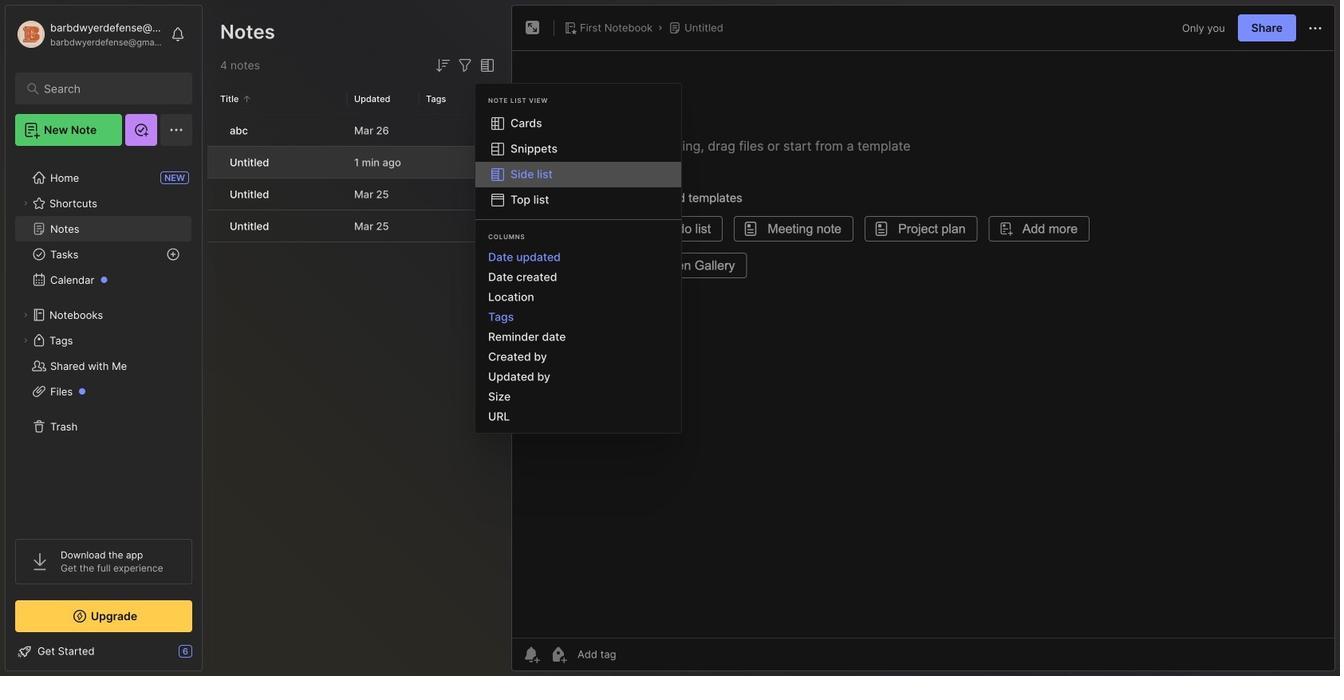 Task type: describe. For each thing, give the bounding box(es) containing it.
tree inside main element
[[6, 156, 202, 525]]

expand tags image
[[21, 336, 30, 345]]

4 cell from the top
[[207, 211, 220, 242]]

add tag image
[[549, 646, 568, 665]]

note window element
[[511, 5, 1336, 676]]

main element
[[0, 0, 207, 677]]

Help and Learning task checklist field
[[6, 639, 202, 665]]

2 cell from the top
[[207, 147, 220, 178]]

add filters image
[[456, 56, 475, 75]]

Sort options field
[[433, 56, 452, 75]]

add a reminder image
[[522, 646, 541, 665]]

expand notebooks image
[[21, 310, 30, 320]]

1 cell from the top
[[207, 115, 220, 146]]



Task type: locate. For each thing, give the bounding box(es) containing it.
cell
[[207, 115, 220, 146], [207, 147, 220, 178], [207, 179, 220, 210], [207, 211, 220, 242]]

tree
[[6, 156, 202, 525]]

2 dropdown list menu from the top
[[476, 247, 681, 427]]

More actions field
[[1306, 18, 1325, 38]]

View options field
[[475, 56, 497, 75]]

Add tag field
[[576, 648, 696, 662]]

Note Editor text field
[[512, 50, 1335, 638]]

Add filters field
[[456, 56, 475, 75]]

row group
[[207, 115, 507, 243]]

menu item
[[476, 162, 681, 188]]

dropdown list menu
[[476, 111, 681, 213], [476, 247, 681, 427]]

Search text field
[[44, 81, 171, 97]]

expand note image
[[523, 18, 543, 38]]

0 vertical spatial dropdown list menu
[[476, 111, 681, 213]]

3 cell from the top
[[207, 179, 220, 210]]

None search field
[[44, 79, 171, 98]]

click to collapse image
[[201, 647, 213, 666]]

more actions image
[[1306, 19, 1325, 38]]

none search field inside main element
[[44, 79, 171, 98]]

1 vertical spatial dropdown list menu
[[476, 247, 681, 427]]

Account field
[[15, 18, 163, 50]]

1 dropdown list menu from the top
[[476, 111, 681, 213]]



Task type: vqa. For each thing, say whether or not it's contained in the screenshot.
group
no



